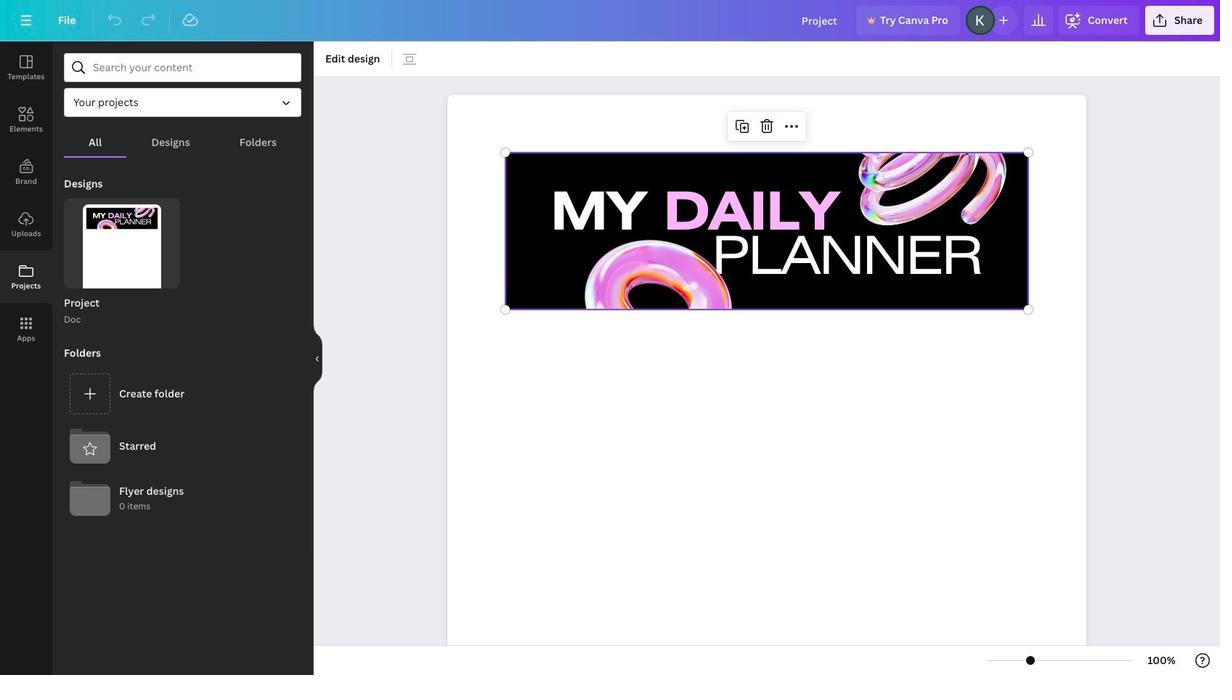Task type: vqa. For each thing, say whether or not it's contained in the screenshot.
their
no



Task type: describe. For each thing, give the bounding box(es) containing it.
side panel tab list
[[0, 41, 52, 355]]

hide image
[[313, 323, 323, 393]]



Task type: locate. For each thing, give the bounding box(es) containing it.
None text field
[[448, 87, 1087, 675]]

group
[[64, 198, 180, 327], [64, 198, 180, 315]]

Design title text field
[[791, 6, 851, 35]]

Select ownership filter button
[[64, 88, 302, 117]]

Zoom button
[[1139, 649, 1186, 672]]

Search your content search field
[[93, 54, 292, 81]]

main menu bar
[[0, 0, 1221, 41]]



